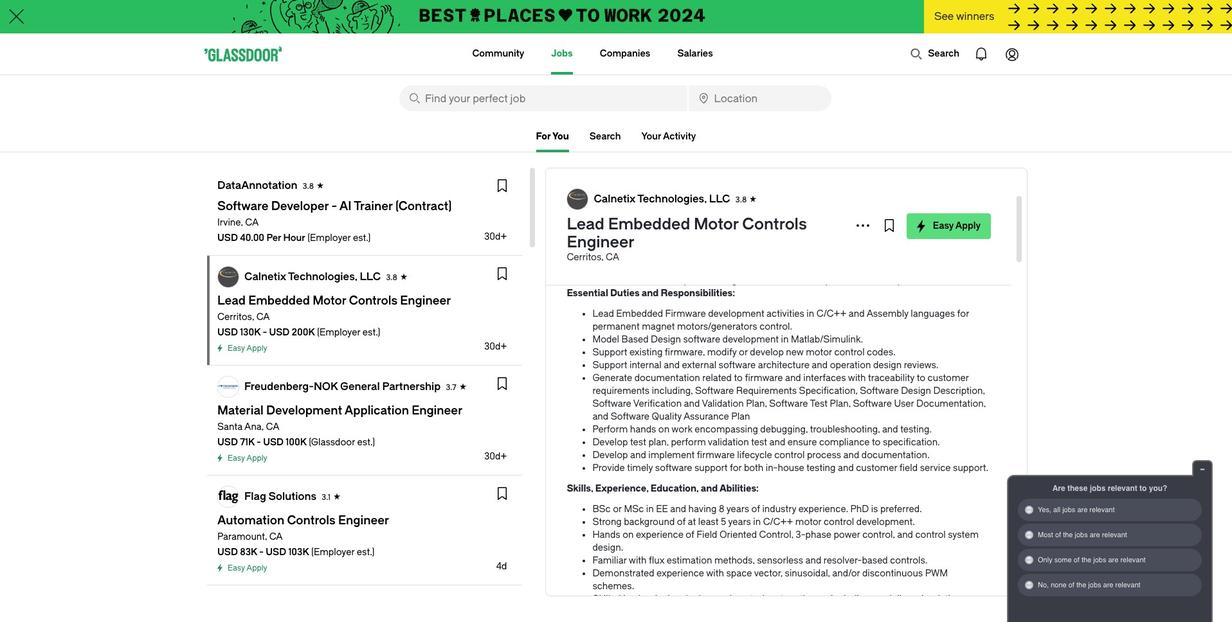 Task type: describe. For each thing, give the bounding box(es) containing it.
of down at
[[686, 530, 694, 541]]

software down "requirements"
[[593, 399, 631, 410]]

2 test from the left
[[751, 437, 767, 448]]

jobs up no, none of the jobs are relevant
[[1094, 556, 1106, 565]]

2 vertical spatial with
[[706, 569, 724, 579]]

responsibilities:
[[661, 288, 735, 299]]

1 vertical spatial electronics,
[[677, 237, 727, 248]]

are down these
[[1078, 506, 1088, 514]]

sinusoidal,
[[785, 569, 830, 579]]

salaries
[[677, 48, 713, 59]]

0 vertical spatial machines,
[[709, 211, 753, 222]]

embedded
[[567, 275, 613, 286]]

0 vertical spatial software
[[683, 334, 720, 345]]

2 plan, from the left
[[830, 399, 851, 410]]

on inside "general purpose of job: calnetix is a design and manufacturing company that is primarily focused on high-speed permanent magnet synchronous machines, power electronics, magnetic bearings, and associated controls. candidate will join the engineering team, using our high-speed high power permanent magnet machines, power electronics, and magnetic bearing controllers to change the electric machine industry. the lead embedded motor controls engineer will be responsible for all aspects of motor control embedded firmware development using nxp, freescale or equivalent dsp chips. essential duties and responsibilities:"
[[881, 198, 893, 209]]

model
[[593, 334, 619, 345]]

0 horizontal spatial 3.8
[[303, 182, 314, 191]]

oriented
[[720, 530, 757, 541]]

space
[[726, 569, 752, 579]]

1 vertical spatial using
[[714, 275, 737, 286]]

candidate
[[606, 224, 650, 235]]

timely
[[627, 463, 653, 474]]

skilled
[[593, 594, 621, 605]]

development.
[[857, 517, 915, 528]]

support
[[695, 463, 728, 474]]

in down schemes. at the bottom of the page
[[623, 594, 631, 605]]

change
[[883, 237, 915, 248]]

description,
[[933, 386, 985, 397]]

search inside button
[[928, 48, 960, 59]]

1 vertical spatial customer
[[856, 463, 897, 474]]

estimation
[[667, 556, 712, 567]]

0 horizontal spatial machines,
[[602, 237, 646, 248]]

jobs right these
[[1090, 484, 1106, 493]]

relevant left you?
[[1108, 484, 1138, 493]]

of left at
[[677, 517, 686, 528]]

schemes.
[[593, 581, 634, 592]]

and up assurance
[[684, 399, 700, 410]]

industry
[[762, 504, 796, 515]]

flag
[[244, 491, 266, 503]]

documentation.
[[862, 450, 930, 461]]

santa
[[217, 422, 243, 433]]

software down requirements
[[769, 399, 808, 410]]

1 horizontal spatial design
[[901, 386, 931, 397]]

irvine,
[[217, 217, 243, 228]]

easy apply for freudenberg-nok general partnership
[[228, 454, 267, 463]]

all inside "general purpose of job: calnetix is a design and manufacturing company that is primarily focused on high-speed permanent magnet synchronous machines, power electronics, magnetic bearings, and associated controls. candidate will join the engineering team, using our high-speed high power permanent magnet machines, power electronics, and magnetic bearing controllers to change the electric machine industry. the lead embedded motor controls engineer will be responsible for all aspects of motor control embedded firmware development using nxp, freescale or equivalent dsp chips. essential duties and responsibilities:"
[[861, 262, 870, 273]]

machine
[[567, 250, 604, 260]]

Search keyword field
[[399, 86, 687, 111]]

8
[[719, 504, 724, 515]]

lead embedded motor controls engineer cerritos, ca
[[567, 215, 807, 263]]

plan
[[731, 412, 750, 423]]

and right ee
[[670, 504, 686, 515]]

and right duties
[[642, 288, 659, 299]]

control down the experience.
[[824, 517, 854, 528]]

and right bearings,
[[920, 211, 936, 222]]

30d+ for llc
[[484, 342, 507, 352]]

testing.
[[901, 424, 932, 435]]

engineer inside "general purpose of job: calnetix is a design and manufacturing company that is primarily focused on high-speed permanent magnet synchronous machines, power electronics, magnetic bearings, and associated controls. candidate will join the engineering team, using our high-speed high power permanent magnet machines, power electronics, and magnetic bearing controllers to change the electric machine industry. the lead embedded motor controls engineer will be responsible for all aspects of motor control embedded firmware development using nxp, freescale or equivalent dsp chips. essential duties and responsibilities:"
[[725, 262, 764, 273]]

at
[[688, 517, 696, 528]]

in right activities at the right
[[807, 309, 814, 320]]

relevant up no, none of the jobs are relevant
[[1121, 556, 1146, 565]]

to up documentation. at the bottom of page
[[872, 437, 881, 448]]

usd 200k
[[269, 327, 315, 338]]

1 vertical spatial speed
[[847, 224, 873, 235]]

methods,
[[714, 556, 755, 567]]

pwm
[[925, 569, 948, 579]]

the left electric
[[918, 237, 931, 248]]

cerritos, ca usd 130k - usd 200k (employer est.)
[[217, 312, 380, 338]]

jobs down these
[[1063, 506, 1076, 514]]

1 vertical spatial development
[[708, 309, 764, 320]]

hands
[[630, 424, 656, 435]]

the right join
[[686, 224, 700, 235]]

firmware
[[665, 309, 706, 320]]

validation
[[708, 437, 749, 448]]

0 vertical spatial experience
[[636, 530, 684, 541]]

you?
[[1149, 484, 1168, 493]]

for inside "general purpose of job: calnetix is a design and manufacturing company that is primarily focused on high-speed permanent magnet synchronous machines, power electronics, magnetic bearings, and associated controls. candidate will join the engineering team, using our high-speed high power permanent magnet machines, power electronics, and magnetic bearing controllers to change the electric machine industry. the lead embedded motor controls engineer will be responsible for all aspects of motor control embedded firmware development using nxp, freescale or equivalent dsp chips. essential duties and responsibilities:"
[[846, 262, 858, 273]]

lead embedded firmware development activities in c/c++ and assembly languages for permanent magnet motors/generators control. model based design software development in matlab/simulink. support existing firmware, modify or develop new motor control codes. support internal and external software architecture and operation design reviews. generate documentation related to firmware and interfaces with traceability to customer requirements including, software requirements specification, software design description, software verification and validation plan, software test plan, software user documentation, and software quality assurance plan perform hands on work encompassing debugging, troubleshooting, and testing. develop test plan, perform validation test and ensure compliance to specification. develop and implement firmware lifecycle control process and documentation. provide timely software support for both in-house testing and customer field service support.
[[593, 309, 989, 474]]

- inside santa ana, ca usd 71k - usd 100k (glassdoor est.)
[[257, 437, 261, 448]]

control up pwm
[[915, 530, 946, 541]]

software left user
[[853, 399, 892, 410]]

1 plan, from the left
[[746, 399, 767, 410]]

testing
[[807, 463, 836, 474]]

ca for cerritos, ca usd 130k - usd 200k (employer est.)
[[256, 312, 270, 323]]

1 horizontal spatial calnetix technologies, llc logo image
[[568, 189, 588, 210]]

the right the most at the right
[[1063, 531, 1073, 540]]

dsp
[[863, 275, 883, 286]]

c/c++ inside bsc or msc in ee and having 8 years of industry experience. phd is preferred. strong background of at least 5 years in c/c++ motor control development. hands on experience of field oriented control, 3-phase power control, and control system design. familiar with flux estimation methods, sensorless and resolver-based controls. demonstrated experience with space vector, sinusoidal, and/or discontinuous pwm schemes. skilled in classical and advanced control system theory, including modeling, simulation, stability analysis and control loop shaping.
[[763, 517, 793, 528]]

1 vertical spatial search
[[590, 131, 621, 142]]

of right none
[[1069, 581, 1075, 590]]

classical
[[633, 594, 670, 605]]

lead for firmware
[[593, 309, 614, 320]]

related
[[702, 373, 732, 384]]

1 horizontal spatial firmware
[[697, 450, 735, 461]]

control inside "general purpose of job: calnetix is a design and manufacturing company that is primarily focused on high-speed permanent magnet synchronous machines, power electronics, magnetic bearings, and associated controls. candidate will join the engineering team, using our high-speed high power permanent magnet machines, power electronics, and magnetic bearing controllers to change the electric machine industry. the lead embedded motor controls engineer will be responsible for all aspects of motor control embedded firmware development using nxp, freescale or equivalent dsp chips. essential duties and responsibilities:"
[[947, 262, 978, 273]]

0 vertical spatial permanent
[[567, 211, 614, 222]]

0 horizontal spatial high-
[[824, 224, 847, 235]]

and up timely
[[630, 450, 646, 461]]

validation
[[702, 399, 744, 410]]

relevant down are these jobs relevant to you? on the right bottom
[[1090, 506, 1115, 514]]

or inside bsc or msc in ee and having 8 years of industry experience. phd is preferred. strong background of at least 5 years in c/c++ motor control development. hands on experience of field oriented control, 3-phase power control, and control system design. familiar with flux estimation methods, sensorless and resolver-based controls. demonstrated experience with space vector, sinusoidal, and/or discontinuous pwm schemes. skilled in classical and advanced control system theory, including modeling, simulation, stability analysis and control loop shaping.
[[613, 504, 622, 515]]

calnetix up the candidate
[[594, 193, 635, 205]]

1 support from the top
[[593, 347, 627, 358]]

and up perform
[[593, 412, 609, 423]]

troubleshooting,
[[810, 424, 880, 435]]

and down compliance
[[844, 450, 859, 461]]

lifecycle
[[737, 450, 772, 461]]

Search location field
[[689, 86, 832, 111]]

1 vertical spatial system
[[767, 594, 798, 605]]

0 vertical spatial using
[[782, 224, 805, 235]]

ca inside santa ana, ca usd 71k - usd 100k (glassdoor est.)
[[266, 422, 279, 433]]

1 test from the left
[[630, 437, 646, 448]]

1 develop from the top
[[593, 437, 628, 448]]

0 horizontal spatial will
[[652, 224, 666, 235]]

existing
[[630, 347, 663, 358]]

control up 'house'
[[774, 450, 805, 461]]

your activity
[[642, 131, 696, 142]]

general inside "general purpose of job: calnetix is a design and manufacturing company that is primarily focused on high-speed permanent magnet synchronous machines, power electronics, magnetic bearings, and associated controls. candidate will join the engineering team, using our high-speed high power permanent magnet machines, power electronics, and magnetic bearing controllers to change the electric machine industry. the lead embedded motor controls engineer will be responsible for all aspects of motor control embedded firmware development using nxp, freescale or equivalent dsp chips. essential duties and responsibilities:"
[[567, 185, 602, 196]]

1 vertical spatial magnet
[[567, 237, 600, 248]]

design inside "general purpose of job: calnetix is a design and manufacturing company that is primarily focused on high-speed permanent magnet synchronous machines, power electronics, magnetic bearings, and associated controls. candidate will join the engineering team, using our high-speed high power permanent magnet machines, power electronics, and magnetic bearing controllers to change the electric machine industry. the lead embedded motor controls engineer will be responsible for all aspects of motor control embedded firmware development using nxp, freescale or equivalent dsp chips. essential duties and responsibilities:"
[[621, 198, 649, 209]]

and right the testing
[[838, 463, 854, 474]]

and up interfaces
[[812, 360, 828, 371]]

that
[[777, 198, 794, 209]]

1 vertical spatial software
[[719, 360, 756, 371]]

controls inside lead embedded motor controls engineer cerritos, ca
[[742, 215, 807, 233]]

apply for calnetix technologies, llc
[[247, 344, 267, 353]]

calnetix inside "general purpose of job: calnetix is a design and manufacturing company that is primarily focused on high-speed permanent magnet synchronous machines, power electronics, magnetic bearings, and associated controls. candidate will join the engineering team, using our high-speed high power permanent magnet machines, power electronics, and magnetic bearing controllers to change the electric machine industry. the lead embedded motor controls engineer will be responsible for all aspects of motor control embedded firmware development using nxp, freescale or equivalent dsp chips. essential duties and responsibilities:"
[[567, 198, 602, 209]]

in left ee
[[646, 504, 654, 515]]

in up oriented
[[753, 517, 761, 528]]

nxp,
[[739, 275, 760, 286]]

and down debugging,
[[770, 437, 786, 448]]

are up only some of the jobs are relevant
[[1090, 531, 1100, 540]]

1 horizontal spatial speed
[[918, 198, 944, 209]]

flag solutions logo image
[[218, 487, 239, 507]]

controls. inside bsc or msc in ee and having 8 years of industry experience. phd is preferred. strong background of at least 5 years in c/c++ motor control development. hands on experience of field oriented control, 3-phase power control, and control system design. familiar with flux estimation methods, sensorless and resolver-based controls. demonstrated experience with space vector, sinusoidal, and/or discontinuous pwm schemes. skilled in classical and advanced control system theory, including modeling, simulation, stability analysis and control loop shaping.
[[890, 556, 928, 567]]

motor inside lead embedded firmware development activities in c/c++ and assembly languages for permanent magnet motors/generators control. model based design software development in matlab/simulink. support existing firmware, modify or develop new motor control codes. support internal and external software architecture and operation design reviews. generate documentation related to firmware and interfaces with traceability to customer requirements including, software requirements specification, software design description, software verification and validation plan, software test plan, software user documentation, and software quality assurance plan perform hands on work encompassing debugging, troubleshooting, and testing. develop test plan, perform validation test and ensure compliance to specification. develop and implement firmware lifecycle control process and documentation. provide timely software support for both in-house testing and customer field service support.
[[806, 347, 832, 358]]

of left the industry
[[752, 504, 760, 515]]

easy for calnetix technologies, llc
[[228, 344, 245, 353]]

software up hands on the bottom
[[611, 412, 650, 423]]

and down architecture
[[785, 373, 801, 384]]

specification,
[[799, 386, 858, 397]]

motors/generators
[[677, 322, 757, 333]]

synchronous
[[651, 211, 707, 222]]

santa ana, ca usd 71k - usd 100k (glassdoor est.)
[[217, 422, 375, 448]]

matlab/simulink.
[[791, 334, 863, 345]]

1 30d+ from the top
[[484, 232, 507, 242]]

reviews.
[[904, 360, 939, 371]]

and right classical
[[672, 594, 688, 605]]

job:
[[655, 185, 674, 196]]

your
[[642, 131, 661, 142]]

technologies, inside jobs list element
[[288, 271, 357, 283]]

and down development. at the bottom right of page
[[897, 530, 913, 541]]

loop
[[714, 607, 733, 618]]

1 vertical spatial experience
[[657, 569, 704, 579]]

test
[[810, 399, 828, 410]]

motor inside "general purpose of job: calnetix is a design and manufacturing company that is primarily focused on high-speed permanent magnet synchronous machines, power electronics, magnetic bearings, and associated controls. candidate will join the engineering team, using our high-speed high power permanent magnet machines, power electronics, and magnetic bearing controllers to change the electric machine industry. the lead embedded motor controls engineer will be responsible for all aspects of motor control embedded firmware development using nxp, freescale or equivalent dsp chips. essential duties and responsibilities:"
[[919, 262, 945, 273]]

of up chips.
[[908, 262, 917, 273]]

companies link
[[600, 33, 650, 75]]

external
[[682, 360, 717, 371]]

per
[[267, 233, 281, 244]]

1 horizontal spatial all
[[1054, 506, 1061, 514]]

resolver-
[[824, 556, 862, 567]]

solutions
[[269, 491, 316, 503]]

0 vertical spatial customer
[[928, 373, 969, 384]]

primarily
[[805, 198, 842, 209]]

2 vertical spatial development
[[723, 334, 779, 345]]

engineering
[[702, 224, 753, 235]]

freudenberg-
[[244, 381, 314, 393]]

embedded inside "general purpose of job: calnetix is a design and manufacturing company that is primarily focused on high-speed permanent magnet synchronous machines, power electronics, magnetic bearings, and associated controls. candidate will join the engineering team, using our high-speed high power permanent magnet machines, power electronics, and magnetic bearing controllers to change the electric machine industry. the lead embedded motor controls engineer will be responsible for all aspects of motor control embedded firmware development using nxp, freescale or equivalent dsp chips. essential duties and responsibilities:"
[[609, 262, 656, 273]]

general inside jobs list element
[[340, 381, 380, 393]]

ca for paramount, ca usd 83k - usd 103k (employer est.)
[[269, 532, 283, 543]]

phase
[[806, 530, 832, 541]]

and up sinusoidal, at bottom
[[805, 556, 821, 567]]

these
[[1068, 484, 1088, 493]]

design inside lead embedded firmware development activities in c/c++ and assembly languages for permanent magnet motors/generators control. model based design software development in matlab/simulink. support existing firmware, modify or develop new motor control codes. support internal and external software architecture and operation design reviews. generate documentation related to firmware and interfaces with traceability to customer requirements including, software requirements specification, software design description, software verification and validation plan, software test plan, software user documentation, and software quality assurance plan perform hands on work encompassing debugging, troubleshooting, and testing. develop test plan, perform validation test and ensure compliance to specification. develop and implement firmware lifecycle control process and documentation. provide timely software support for both in-house testing and customer field service support.
[[873, 360, 902, 371]]

controls inside "general purpose of job: calnetix is a design and manufacturing company that is primarily focused on high-speed permanent magnet synchronous machines, power electronics, magnetic bearings, and associated controls. candidate will join the engineering team, using our high-speed high power permanent magnet machines, power electronics, and magnetic bearing controllers to change the electric machine industry. the lead embedded motor controls engineer will be responsible for all aspects of motor control embedded firmware development using nxp, freescale or equivalent dsp chips. essential duties and responsibilities:"
[[686, 262, 723, 273]]

(employer for technologies,
[[317, 327, 360, 338]]

power down join
[[649, 237, 675, 248]]

interfaces
[[803, 373, 846, 384]]

and up "documentation"
[[664, 360, 680, 371]]

a
[[613, 198, 619, 209]]

(employer inside irvine, ca usd 40.00 per hour (employer est.)
[[308, 233, 351, 244]]

0 horizontal spatial is
[[604, 198, 611, 209]]

0 vertical spatial magnet
[[616, 211, 649, 222]]

stability
[[593, 607, 625, 618]]

of right the most at the right
[[1055, 531, 1061, 540]]

1 vertical spatial with
[[629, 556, 647, 567]]

languages
[[911, 309, 955, 320]]

phd
[[851, 504, 869, 515]]

llc for calnetix technologies, llc logo within jobs list element
[[360, 271, 381, 283]]

based
[[622, 334, 649, 345]]

the right none
[[1077, 581, 1086, 590]]

power up the team,
[[756, 211, 782, 222]]

permanent inside lead embedded firmware development activities in c/c++ and assembly languages for permanent magnet motors/generators control. model based design software development in matlab/simulink. support existing firmware, modify or develop new motor control codes. support internal and external software architecture and operation design reviews. generate documentation related to firmware and interfaces with traceability to customer requirements including, software requirements specification, software design description, software verification and validation plan, software test plan, software user documentation, and software quality assurance plan perform hands on work encompassing debugging, troubleshooting, and testing. develop test plan, perform validation test and ensure compliance to specification. develop and implement firmware lifecycle control process and documentation. provide timely software support for both in-house testing and customer field service support.
[[593, 322, 640, 333]]

easy apply for calnetix technologies, llc
[[228, 344, 267, 353]]

est.) for irvine, ca usd 40.00 per hour (employer est.)
[[353, 233, 371, 244]]

engineer inside lead embedded motor controls engineer cerritos, ca
[[567, 233, 635, 251]]

compliance
[[819, 437, 870, 448]]

for
[[536, 131, 551, 142]]

1 vertical spatial 3.8
[[735, 196, 747, 205]]

none field 'search keyword'
[[399, 86, 687, 111]]

1 vertical spatial magnetic
[[747, 237, 788, 248]]

lead inside "general purpose of job: calnetix is a design and manufacturing company that is primarily focused on high-speed permanent magnet synchronous machines, power electronics, magnetic bearings, and associated controls. candidate will join the engineering team, using our high-speed high power permanent magnet machines, power electronics, and magnetic bearing controllers to change the electric machine industry. the lead embedded motor controls engineer will be responsible for all aspects of motor control embedded firmware development using nxp, freescale or equivalent dsp chips. essential duties and responsibilities:"
[[586, 262, 607, 273]]

purpose
[[604, 185, 642, 196]]

1 horizontal spatial is
[[796, 198, 803, 209]]

1 horizontal spatial 3.8
[[386, 273, 397, 282]]

easy for freudenberg-nok general partnership
[[228, 454, 245, 463]]

essential
[[567, 288, 608, 299]]

ee
[[656, 504, 668, 515]]

of right the some
[[1074, 556, 1080, 565]]

calnetix technologies, llc inside jobs list element
[[244, 271, 381, 283]]

power up change
[[896, 224, 922, 235]]

control,
[[863, 530, 895, 541]]

search link
[[590, 129, 621, 145]]

and down job:
[[651, 198, 667, 209]]

jobs down only some of the jobs are relevant
[[1088, 581, 1101, 590]]

focused
[[844, 198, 879, 209]]

control up operation
[[834, 347, 865, 358]]

join
[[668, 224, 684, 235]]

plan,
[[649, 437, 669, 448]]

no,
[[1038, 581, 1049, 590]]

0 vertical spatial years
[[727, 504, 749, 515]]

easy apply for flag solutions
[[228, 564, 267, 573]]



Task type: vqa. For each thing, say whether or not it's contained in the screenshot.
'/' to the left
no



Task type: locate. For each thing, give the bounding box(es) containing it.
1 vertical spatial controls
[[686, 262, 723, 273]]

1 vertical spatial for
[[957, 309, 969, 320]]

1 horizontal spatial technologies,
[[638, 193, 707, 205]]

on down quality
[[658, 424, 670, 435]]

0 horizontal spatial customer
[[856, 463, 897, 474]]

0 horizontal spatial plan,
[[746, 399, 767, 410]]

1 vertical spatial firmware
[[745, 373, 783, 384]]

customer down documentation. at the bottom of page
[[856, 463, 897, 474]]

on up bearings,
[[881, 198, 893, 209]]

1 vertical spatial or
[[739, 347, 748, 358]]

assembly
[[867, 309, 909, 320]]

controls down the "that" at the right top
[[742, 215, 807, 233]]

1 vertical spatial general
[[340, 381, 380, 393]]

plan, down specification,
[[830, 399, 851, 410]]

high- up bearings,
[[895, 198, 918, 209]]

0 vertical spatial c/c++
[[817, 309, 847, 320]]

search button
[[904, 41, 966, 67]]

1 horizontal spatial cerritos,
[[567, 252, 604, 263]]

3 30d+ from the top
[[484, 451, 507, 462]]

0 vertical spatial 30d+
[[484, 232, 507, 242]]

apply for flag solutions
[[247, 564, 267, 573]]

chips.
[[885, 275, 910, 286]]

years
[[727, 504, 749, 515], [728, 517, 751, 528]]

general
[[567, 185, 602, 196], [340, 381, 380, 393]]

1 horizontal spatial will
[[766, 262, 779, 273]]

and left assembly
[[849, 309, 865, 320]]

2 horizontal spatial is
[[871, 504, 878, 515]]

irvine, ca usd 40.00 per hour (employer est.)
[[217, 217, 371, 244]]

motor inside lead embedded motor controls engineer cerritos, ca
[[694, 215, 739, 233]]

0 vertical spatial support
[[593, 347, 627, 358]]

motor inside bsc or msc in ee and having 8 years of industry experience. phd is preferred. strong background of at least 5 years in c/c++ motor control development. hands on experience of field oriented control, 3-phase power control, and control system design. familiar with flux estimation methods, sensorless and resolver-based controls. demonstrated experience with space vector, sinusoidal, and/or discontinuous pwm schemes. skilled in classical and advanced control system theory, including modeling, simulation, stability analysis and control loop shaping.
[[795, 517, 822, 528]]

easy apply
[[933, 221, 981, 232], [228, 344, 267, 353], [228, 454, 267, 463], [228, 564, 267, 573]]

for
[[846, 262, 858, 273], [957, 309, 969, 320], [730, 463, 742, 474]]

development up motors/generators
[[708, 309, 764, 320]]

0 vertical spatial cerritos,
[[567, 252, 604, 263]]

apply down usd 83k
[[247, 564, 267, 573]]

magnet inside lead embedded firmware development activities in c/c++ and assembly languages for permanent magnet motors/generators control. model based design software development in matlab/simulink. support existing firmware, modify or develop new motor control codes. support internal and external software architecture and operation design reviews. generate documentation related to firmware and interfaces with traceability to customer requirements including, software requirements specification, software design description, software verification and validation plan, software test plan, software user documentation, and software quality assurance plan perform hands on work encompassing debugging, troubleshooting, and testing. develop test plan, perform validation test and ensure compliance to specification. develop and implement firmware lifecycle control process and documentation. provide timely software support for both in-house testing and customer field service support.
[[642, 322, 675, 333]]

apply for freudenberg-nok general partnership
[[247, 454, 267, 463]]

- inside cerritos, ca usd 130k - usd 200k (employer est.)
[[263, 327, 267, 338]]

and down engineering
[[729, 237, 745, 248]]

calnetix technologies, llc logo image
[[568, 189, 588, 210], [218, 267, 239, 287]]

will left be
[[766, 262, 779, 273]]

motor inside "general purpose of job: calnetix is a design and manufacturing company that is primarily focused on high-speed permanent magnet synchronous machines, power electronics, magnetic bearings, and associated controls. candidate will join the engineering team, using our high-speed high power permanent magnet machines, power electronics, and magnetic bearing controllers to change the electric machine industry. the lead embedded motor controls engineer will be responsible for all aspects of motor control embedded firmware development using nxp, freescale or equivalent dsp chips. essential duties and responsibilities:"
[[658, 262, 684, 273]]

to left you?
[[1140, 484, 1147, 493]]

lead inside lead embedded motor controls engineer cerritos, ca
[[567, 215, 605, 233]]

1 vertical spatial permanent
[[924, 224, 972, 235]]

- inside paramount, ca usd 83k - usd 103k (employer est.)
[[259, 547, 264, 558]]

1 vertical spatial engineer
[[725, 262, 764, 273]]

permanent up model
[[593, 322, 640, 333]]

est.) inside cerritos, ca usd 130k - usd 200k (employer est.)
[[363, 327, 380, 338]]

sensorless
[[757, 556, 803, 567]]

search right you
[[590, 131, 621, 142]]

is left a
[[604, 198, 611, 209]]

0 horizontal spatial c/c++
[[763, 517, 793, 528]]

est.)
[[353, 233, 371, 244], [363, 327, 380, 338], [357, 437, 375, 448], [357, 547, 375, 558]]

0 horizontal spatial none field
[[399, 86, 687, 111]]

2 horizontal spatial with
[[848, 373, 866, 384]]

0 horizontal spatial motor
[[658, 262, 684, 273]]

firmware up requirements
[[745, 373, 783, 384]]

calnetix technologies, llc logo image down usd 40.00
[[218, 267, 239, 287]]

controllers
[[824, 237, 870, 248]]

in down the control.
[[781, 334, 789, 345]]

speed up easy apply button at the right of page
[[918, 198, 944, 209]]

verification
[[633, 399, 682, 410]]

internal
[[630, 360, 662, 371]]

0 vertical spatial design
[[651, 334, 681, 345]]

using up bearing
[[782, 224, 805, 235]]

embedded for firmware
[[616, 309, 663, 320]]

relevant down only some of the jobs are relevant
[[1116, 581, 1141, 590]]

llc for the right calnetix technologies, llc logo
[[709, 193, 730, 205]]

0 horizontal spatial for
[[730, 463, 742, 474]]

software
[[695, 386, 734, 397], [860, 386, 899, 397], [593, 399, 631, 410], [769, 399, 808, 410], [853, 399, 892, 410], [611, 412, 650, 423]]

activities
[[767, 309, 805, 320]]

software down traceability
[[860, 386, 899, 397]]

2 vertical spatial embedded
[[616, 309, 663, 320]]

llc inside jobs list element
[[360, 271, 381, 283]]

easy apply down usd 83k
[[228, 564, 267, 573]]

bsc or msc in ee and having 8 years of industry experience. phd is preferred. strong background of at least 5 years in c/c++ motor control development. hands on experience of field oriented control, 3-phase power control, and control system design. familiar with flux estimation methods, sensorless and resolver-based controls. demonstrated experience with space vector, sinusoidal, and/or discontinuous pwm schemes. skilled in classical and advanced control system theory, including modeling, simulation, stability analysis and control loop shaping.
[[593, 504, 979, 618]]

- for flag
[[259, 547, 264, 558]]

or
[[806, 275, 815, 286], [739, 347, 748, 358], [613, 504, 622, 515]]

field
[[900, 463, 918, 474]]

controls. up discontinuous
[[890, 556, 928, 567]]

search down the see
[[928, 48, 960, 59]]

0 vertical spatial embedded
[[608, 215, 690, 233]]

jobs link
[[551, 33, 573, 75]]

machines, up industry.
[[602, 237, 646, 248]]

3.8
[[303, 182, 314, 191], [735, 196, 747, 205], [386, 273, 397, 282]]

1 horizontal spatial for
[[846, 262, 858, 273]]

(employer inside cerritos, ca usd 130k - usd 200k (employer est.)
[[317, 327, 360, 338]]

0 vertical spatial motor
[[694, 215, 739, 233]]

1 horizontal spatial calnetix technologies, llc
[[594, 193, 730, 205]]

ca for irvine, ca usd 40.00 per hour (employer est.)
[[245, 217, 259, 228]]

1 horizontal spatial on
[[658, 424, 670, 435]]

winners
[[956, 10, 995, 23]]

permanent
[[567, 211, 614, 222], [924, 224, 972, 235], [593, 322, 640, 333]]

salaries link
[[677, 33, 713, 75]]

0 vertical spatial develop
[[593, 437, 628, 448]]

firmware,
[[665, 347, 705, 358]]

magnet up based
[[642, 322, 675, 333]]

development inside "general purpose of job: calnetix is a design and manufacturing company that is primarily focused on high-speed permanent magnet synchronous machines, power electronics, magnetic bearings, and associated controls. candidate will join the engineering team, using our high-speed high power permanent magnet machines, power electronics, and magnetic bearing controllers to change the electric machine industry. the lead embedded motor controls engineer will be responsible for all aspects of motor control embedded firmware development using nxp, freescale or equivalent dsp chips. essential duties and responsibilities:"
[[656, 275, 712, 286]]

None field
[[399, 86, 687, 111], [689, 86, 832, 111]]

1 vertical spatial develop
[[593, 450, 628, 461]]

(employer right usd 200k
[[317, 327, 360, 338]]

1 vertical spatial support
[[593, 360, 627, 371]]

experience down background
[[636, 530, 684, 541]]

embedded down job:
[[608, 215, 690, 233]]

development up the responsibilities:
[[656, 275, 712, 286]]

0 vertical spatial -
[[263, 327, 267, 338]]

ana,
[[244, 422, 264, 433]]

machines,
[[709, 211, 753, 222], [602, 237, 646, 248]]

2 horizontal spatial firmware
[[745, 373, 783, 384]]

test up 'lifecycle'
[[751, 437, 767, 448]]

easy for flag solutions
[[228, 564, 245, 573]]

or inside lead embedded firmware development activities in c/c++ and assembly languages for permanent magnet motors/generators control. model based design software development in matlab/simulink. support existing firmware, modify or develop new motor control codes. support internal and external software architecture and operation design reviews. generate documentation related to firmware and interfaces with traceability to customer requirements including, software requirements specification, software design description, software verification and validation plan, software test plan, software user documentation, and software quality assurance plan perform hands on work encompassing debugging, troubleshooting, and testing. develop test plan, perform validation test and ensure compliance to specification. develop and implement firmware lifecycle control process and documentation. provide timely software support for both in-house testing and customer field service support.
[[739, 347, 748, 358]]

technologies, up synchronous
[[638, 193, 707, 205]]

embedded inside lead embedded firmware development activities in c/c++ and assembly languages for permanent magnet motors/generators control. model based design software development in matlab/simulink. support existing firmware, modify or develop new motor control codes. support internal and external software architecture and operation design reviews. generate documentation related to firmware and interfaces with traceability to customer requirements including, software requirements specification, software design description, software verification and validation plan, software test plan, software user documentation, and software quality assurance plan perform hands on work encompassing debugging, troubleshooting, and testing. develop test plan, perform validation test and ensure compliance to specification. develop and implement firmware lifecycle control process and documentation. provide timely software support for both in-house testing and customer field service support.
[[616, 309, 663, 320]]

with inside lead embedded firmware development activities in c/c++ and assembly languages for permanent magnet motors/generators control. model based design software development in matlab/simulink. support existing firmware, modify or develop new motor control codes. support internal and external software architecture and operation design reviews. generate documentation related to firmware and interfaces with traceability to customer requirements including, software requirements specification, software design description, software verification and validation plan, software test plan, software user documentation, and software quality assurance plan perform hands on work encompassing debugging, troubleshooting, and testing. develop test plan, perform validation test and ensure compliance to specification. develop and implement firmware lifecycle control process and documentation. provide timely software support for both in-house testing and customer field service support.
[[848, 373, 866, 384]]

calnetix technologies, llc logo image left a
[[568, 189, 588, 210]]

easy apply inside easy apply button
[[933, 221, 981, 232]]

0 vertical spatial controls
[[742, 215, 807, 233]]

dataannotation
[[217, 179, 297, 192]]

control down advanced at bottom right
[[682, 607, 712, 618]]

3.7
[[446, 383, 456, 392]]

ca right ana,
[[266, 422, 279, 433]]

using left 'nxp,'
[[714, 275, 737, 286]]

general left purpose
[[567, 185, 602, 196]]

est.) for cerritos, ca usd 130k - usd 200k (employer est.)
[[363, 327, 380, 338]]

plan, down requirements
[[746, 399, 767, 410]]

electronics, up the our in the top of the page
[[784, 211, 834, 222]]

c/c++ inside lead embedded firmware development activities in c/c++ and assembly languages for permanent magnet motors/generators control. model based design software development in matlab/simulink. support existing firmware, modify or develop new motor control codes. support internal and external software architecture and operation design reviews. generate documentation related to firmware and interfaces with traceability to customer requirements including, software requirements specification, software design description, software verification and validation plan, software test plan, software user documentation, and software quality assurance plan perform hands on work encompassing debugging, troubleshooting, and testing. develop test plan, perform validation test and ensure compliance to specification. develop and implement firmware lifecycle control process and documentation. provide timely software support for both in-house testing and customer field service support.
[[817, 309, 847, 320]]

1 vertical spatial 30d+
[[484, 342, 507, 352]]

(glassdoor
[[309, 437, 355, 448]]

controls up the responsibilities:
[[686, 262, 723, 273]]

development
[[656, 275, 712, 286], [708, 309, 764, 320], [723, 334, 779, 345]]

in
[[807, 309, 814, 320], [781, 334, 789, 345], [646, 504, 654, 515], [753, 517, 761, 528], [623, 594, 631, 605]]

relevant up only some of the jobs are relevant
[[1102, 531, 1127, 540]]

technologies,
[[638, 193, 707, 205], [288, 271, 357, 283]]

1 horizontal spatial magnetic
[[836, 211, 877, 222]]

calnetix technologies, llc logo image inside jobs list element
[[218, 267, 239, 287]]

2 vertical spatial on
[[623, 530, 634, 541]]

ca inside lead embedded motor controls engineer cerritos, ca
[[606, 252, 619, 263]]

abilities:
[[720, 484, 759, 495]]

none
[[1051, 581, 1067, 590]]

2 vertical spatial motor
[[795, 517, 822, 528]]

0 vertical spatial high-
[[895, 198, 918, 209]]

1 vertical spatial high-
[[824, 224, 847, 235]]

to down reviews.
[[917, 373, 926, 384]]

freudenberg-nok general partnership logo image
[[218, 377, 239, 397]]

30d+ for general
[[484, 451, 507, 462]]

design down purpose
[[621, 198, 649, 209]]

the right the some
[[1082, 556, 1092, 565]]

ca inside cerritos, ca usd 130k - usd 200k (employer est.)
[[256, 312, 270, 323]]

1 horizontal spatial system
[[948, 530, 979, 541]]

0 vertical spatial technologies,
[[638, 193, 707, 205]]

cerritos, inside cerritos, ca usd 130k - usd 200k (employer est.)
[[217, 312, 254, 323]]

2 support from the top
[[593, 360, 627, 371]]

0 horizontal spatial system
[[767, 594, 798, 605]]

0 vertical spatial speed
[[918, 198, 944, 209]]

years right '8'
[[727, 504, 749, 515]]

2 horizontal spatial for
[[957, 309, 969, 320]]

apply
[[956, 221, 981, 232], [247, 344, 267, 353], [247, 454, 267, 463], [247, 564, 267, 573]]

0 horizontal spatial llc
[[360, 271, 381, 283]]

magnet up the candidate
[[616, 211, 649, 222]]

est.) for paramount, ca usd 83k - usd 103k (employer est.)
[[357, 547, 375, 558]]

partnership
[[382, 381, 441, 393]]

5
[[721, 517, 726, 528]]

community
[[472, 48, 524, 59]]

2 vertical spatial for
[[730, 463, 742, 474]]

develop
[[750, 347, 784, 358]]

lottie animation container image
[[421, 33, 473, 73], [421, 33, 473, 73], [997, 39, 1028, 69], [910, 48, 923, 60], [910, 48, 923, 60]]

technologies, down the hour
[[288, 271, 357, 283]]

hands
[[593, 530, 620, 541]]

to inside "general purpose of job: calnetix is a design and manufacturing company that is primarily focused on high-speed permanent magnet synchronous machines, power electronics, magnetic bearings, and associated controls. candidate will join the engineering team, using our high-speed high power permanent magnet machines, power electronics, and magnetic bearing controllers to change the electric machine industry. the lead embedded motor controls engineer will be responsible for all aspects of motor control embedded firmware development using nxp, freescale or equivalent dsp chips. essential duties and responsibilities:"
[[873, 237, 881, 248]]

calnetix left a
[[567, 198, 602, 209]]

magnetic down the team,
[[747, 237, 788, 248]]

on inside bsc or msc in ee and having 8 years of industry experience. phd is preferred. strong background of at least 5 years in c/c++ motor control development. hands on experience of field oriented control, 3-phase power control, and control system design. familiar with flux estimation methods, sensorless and resolver-based controls. demonstrated experience with space vector, sinusoidal, and/or discontinuous pwm schemes. skilled in classical and advanced control system theory, including modeling, simulation, stability analysis and control loop shaping.
[[623, 530, 634, 541]]

- right usd 83k
[[259, 547, 264, 558]]

0 horizontal spatial engineer
[[567, 233, 635, 251]]

firmware inside "general purpose of job: calnetix is a design and manufacturing company that is primarily focused on high-speed permanent magnet synchronous machines, power electronics, magnetic bearings, and associated controls. candidate will join the engineering team, using our high-speed high power permanent magnet machines, power electronics, and magnetic bearing controllers to change the electric machine industry. the lead embedded motor controls engineer will be responsible for all aspects of motor control embedded firmware development using nxp, freescale or equivalent dsp chips. essential duties and responsibilities:"
[[615, 275, 653, 286]]

bsc
[[593, 504, 611, 515]]

usd 103k
[[266, 547, 309, 558]]

are down only some of the jobs are relevant
[[1103, 581, 1114, 590]]

cerritos,
[[567, 252, 604, 263], [217, 312, 254, 323]]

lottie animation container image
[[966, 39, 997, 69], [966, 39, 997, 69], [997, 39, 1028, 69]]

0 horizontal spatial using
[[714, 275, 737, 286]]

est.) inside santa ana, ca usd 71k - usd 100k (glassdoor est.)
[[357, 437, 375, 448]]

1 vertical spatial machines,
[[602, 237, 646, 248]]

power inside bsc or msc in ee and having 8 years of industry experience. phd is preferred. strong background of at least 5 years in c/c++ motor control development. hands on experience of field oriented control, 3-phase power control, and control system design. familiar with flux estimation methods, sensorless and resolver-based controls. demonstrated experience with space vector, sinusoidal, and/or discontinuous pwm schemes. skilled in classical and advanced control system theory, including modeling, simulation, stability analysis and control loop shaping.
[[834, 530, 860, 541]]

electronics, down engineering
[[677, 237, 727, 248]]

2 develop from the top
[[593, 450, 628, 461]]

ca inside irvine, ca usd 40.00 per hour (employer est.)
[[245, 217, 259, 228]]

power
[[756, 211, 782, 222], [896, 224, 922, 235], [649, 237, 675, 248], [834, 530, 860, 541]]

lead inside lead embedded firmware development activities in c/c++ and assembly languages for permanent magnet motors/generators control. model based design software development in matlab/simulink. support existing firmware, modify or develop new motor control codes. support internal and external software architecture and operation design reviews. generate documentation related to firmware and interfaces with traceability to customer requirements including, software requirements specification, software design description, software verification and validation plan, software test plan, software user documentation, and software quality assurance plan perform hands on work encompassing debugging, troubleshooting, and testing. develop test plan, perform validation test and ensure compliance to specification. develop and implement firmware lifecycle control process and documentation. provide timely software support for both in-house testing and customer field service support.
[[593, 309, 614, 320]]

with left flux
[[629, 556, 647, 567]]

and down support
[[701, 484, 718, 495]]

1 vertical spatial (employer
[[317, 327, 360, 338]]

jobs list element
[[207, 168, 522, 623]]

est.) inside paramount, ca usd 83k - usd 103k (employer est.)
[[357, 547, 375, 558]]

relevant
[[1108, 484, 1138, 493], [1090, 506, 1115, 514], [1102, 531, 1127, 540], [1121, 556, 1146, 565], [1116, 581, 1141, 590]]

embedded for motor
[[608, 215, 690, 233]]

0 horizontal spatial search
[[590, 131, 621, 142]]

1 vertical spatial design
[[901, 386, 931, 397]]

years up oriented
[[728, 517, 751, 528]]

0 horizontal spatial controls.
[[567, 224, 604, 235]]

calnetix inside jobs list element
[[244, 271, 286, 283]]

firmware
[[615, 275, 653, 286], [745, 373, 783, 384], [697, 450, 735, 461]]

1 vertical spatial embedded
[[609, 262, 656, 273]]

speed up "controllers"
[[847, 224, 873, 235]]

0 vertical spatial or
[[806, 275, 815, 286]]

0 vertical spatial general
[[567, 185, 602, 196]]

cerritos, inside lead embedded motor controls engineer cerritos, ca
[[567, 252, 604, 263]]

service
[[920, 463, 951, 474]]

jobs down yes, all jobs are relevant
[[1075, 531, 1088, 540]]

is
[[604, 198, 611, 209], [796, 198, 803, 209], [871, 504, 878, 515]]

1 vertical spatial -
[[257, 437, 261, 448]]

of left job:
[[644, 185, 653, 196]]

0 vertical spatial controls.
[[567, 224, 604, 235]]

2 vertical spatial magnet
[[642, 322, 675, 333]]

calnetix down per
[[244, 271, 286, 283]]

2 vertical spatial (employer
[[311, 547, 355, 558]]

generate
[[593, 373, 632, 384]]

0 vertical spatial for
[[846, 262, 858, 273]]

high- up "controllers"
[[824, 224, 847, 235]]

easy inside button
[[933, 221, 954, 232]]

activity
[[663, 131, 696, 142]]

2 horizontal spatial or
[[806, 275, 815, 286]]

some
[[1055, 556, 1072, 565]]

power up resolver-
[[834, 530, 860, 541]]

0 vertical spatial calnetix technologies, llc
[[594, 193, 730, 205]]

support
[[593, 347, 627, 358], [593, 360, 627, 371]]

apply inside button
[[956, 221, 981, 232]]

or inside "general purpose of job: calnetix is a design and manufacturing company that is primarily focused on high-speed permanent magnet synchronous machines, power electronics, magnetic bearings, and associated controls. candidate will join the engineering team, using our high-speed high power permanent magnet machines, power electronics, and magnetic bearing controllers to change the electric machine industry. the lead embedded motor controls engineer will be responsible for all aspects of motor control embedded firmware development using nxp, freescale or equivalent dsp chips. essential duties and responsibilities:"
[[806, 275, 815, 286]]

for up equivalent
[[846, 262, 858, 273]]

freudenberg-nok general partnership
[[244, 381, 441, 393]]

1 vertical spatial calnetix technologies, llc logo image
[[218, 267, 239, 287]]

cerritos, up embedded
[[567, 252, 604, 263]]

easy down usd 71k
[[228, 454, 245, 463]]

2 30d+ from the top
[[484, 342, 507, 352]]

to down high
[[873, 237, 881, 248]]

0 vertical spatial engineer
[[567, 233, 635, 251]]

- down ana,
[[257, 437, 261, 448]]

software
[[683, 334, 720, 345], [719, 360, 756, 371], [655, 463, 692, 474]]

1 horizontal spatial motor
[[694, 215, 739, 233]]

- for calnetix
[[263, 327, 267, 338]]

2 none field from the left
[[689, 86, 832, 111]]

strong
[[593, 517, 622, 528]]

requirements
[[593, 386, 650, 397]]

apply down usd 130k
[[247, 344, 267, 353]]

develop down perform
[[593, 437, 628, 448]]

electric
[[934, 237, 966, 248]]

design
[[651, 334, 681, 345], [901, 386, 931, 397]]

0 horizontal spatial test
[[630, 437, 646, 448]]

0 horizontal spatial on
[[623, 530, 634, 541]]

on inside lead embedded firmware development activities in c/c++ and assembly languages for permanent magnet motors/generators control. model based design software development in matlab/simulink. support existing firmware, modify or develop new motor control codes. support internal and external software architecture and operation design reviews. generate documentation related to firmware and interfaces with traceability to customer requirements including, software requirements specification, software design description, software verification and validation plan, software test plan, software user documentation, and software quality assurance plan perform hands on work encompassing debugging, troubleshooting, and testing. develop test plan, perform validation test and ensure compliance to specification. develop and implement firmware lifecycle control process and documentation. provide timely software support for both in-house testing and customer field service support.
[[658, 424, 670, 435]]

test
[[630, 437, 646, 448], [751, 437, 767, 448]]

with down operation
[[848, 373, 866, 384]]

1 vertical spatial design
[[873, 360, 902, 371]]

having
[[689, 504, 717, 515]]

support up generate
[[593, 360, 627, 371]]

your activity link
[[642, 129, 696, 145]]

ca inside paramount, ca usd 83k - usd 103k (employer est.)
[[269, 532, 283, 543]]

0 horizontal spatial electronics,
[[677, 237, 727, 248]]

are up no, none of the jobs are relevant
[[1108, 556, 1119, 565]]

2 horizontal spatial 3.8
[[735, 196, 747, 205]]

and down classical
[[663, 607, 679, 618]]

most
[[1038, 531, 1053, 540]]

2 horizontal spatial on
[[881, 198, 893, 209]]

2 vertical spatial software
[[655, 463, 692, 474]]

lead for motor
[[567, 215, 605, 233]]

high
[[875, 224, 893, 235]]

1 none field from the left
[[399, 86, 687, 111]]

0 horizontal spatial controls
[[686, 262, 723, 273]]

motor
[[694, 215, 739, 233], [658, 262, 684, 273]]

search
[[928, 48, 960, 59], [590, 131, 621, 142]]

is inside bsc or msc in ee and having 8 years of industry experience. phd is preferred. strong background of at least 5 years in c/c++ motor control development. hands on experience of field oriented control, 3-phase power control, and control system design. familiar with flux estimation methods, sensorless and resolver-based controls. demonstrated experience with space vector, sinusoidal, and/or discontinuous pwm schemes. skilled in classical and advanced control system theory, including modeling, simulation, stability analysis and control loop shaping.
[[871, 504, 878, 515]]

embedded inside lead embedded motor controls engineer cerritos, ca
[[608, 215, 690, 233]]

assurance
[[684, 412, 729, 423]]

bearing
[[790, 237, 822, 248]]

only
[[1038, 556, 1053, 565]]

(employer inside paramount, ca usd 83k - usd 103k (employer est.)
[[311, 547, 355, 558]]

easy apply down usd 130k
[[228, 344, 267, 353]]

no, none of the jobs are relevant
[[1038, 581, 1141, 590]]

motor down matlab/simulink.
[[806, 347, 832, 358]]

our
[[807, 224, 821, 235]]

process
[[807, 450, 841, 461]]

new
[[786, 347, 804, 358]]

control up shaping.
[[734, 594, 765, 605]]

documentation,
[[916, 399, 986, 410]]

1 vertical spatial years
[[728, 517, 751, 528]]

1 horizontal spatial high-
[[895, 198, 918, 209]]

is right the "that" at the right top
[[796, 198, 803, 209]]

or down the responsible
[[806, 275, 815, 286]]

community link
[[472, 33, 524, 75]]

and up specification.
[[882, 424, 898, 435]]

none field search location
[[689, 86, 832, 111]]

in-
[[766, 463, 778, 474]]

to right related
[[734, 373, 743, 384]]

1 horizontal spatial llc
[[709, 193, 730, 205]]

controls. inside "general purpose of job: calnetix is a design and manufacturing company that is primarily focused on high-speed permanent magnet synchronous machines, power electronics, magnetic bearings, and associated controls. candidate will join the engineering team, using our high-speed high power permanent magnet machines, power electronics, and magnetic bearing controllers to change the electric machine industry. the lead embedded motor controls engineer will be responsible for all aspects of motor control embedded firmware development using nxp, freescale or equivalent dsp chips. essential duties and responsibilities:"
[[567, 224, 604, 235]]

0 vertical spatial magnetic
[[836, 211, 877, 222]]

(employer for solutions
[[311, 547, 355, 558]]

familiar
[[593, 556, 627, 567]]

or right bsc
[[613, 504, 622, 515]]

lead up machine
[[567, 215, 605, 233]]

experience
[[636, 530, 684, 541], [657, 569, 704, 579]]

1 horizontal spatial customer
[[928, 373, 969, 384]]

0 horizontal spatial magnetic
[[747, 237, 788, 248]]

1 vertical spatial motor
[[658, 262, 684, 273]]

firmware up duties
[[615, 275, 653, 286]]

software down related
[[695, 386, 734, 397]]

permanent up electric
[[924, 224, 972, 235]]

including
[[831, 594, 870, 605]]

demonstrated
[[593, 569, 654, 579]]

2 vertical spatial firmware
[[697, 450, 735, 461]]

1 horizontal spatial c/c++
[[817, 309, 847, 320]]

0 vertical spatial calnetix technologies, llc logo image
[[568, 189, 588, 210]]

support down model
[[593, 347, 627, 358]]

0 vertical spatial electronics,
[[784, 211, 834, 222]]

experience.
[[799, 504, 848, 515]]

magnet up machine
[[567, 237, 600, 248]]

0 horizontal spatial design
[[621, 198, 649, 209]]

est.) inside irvine, ca usd 40.00 per hour (employer est.)
[[353, 233, 371, 244]]



